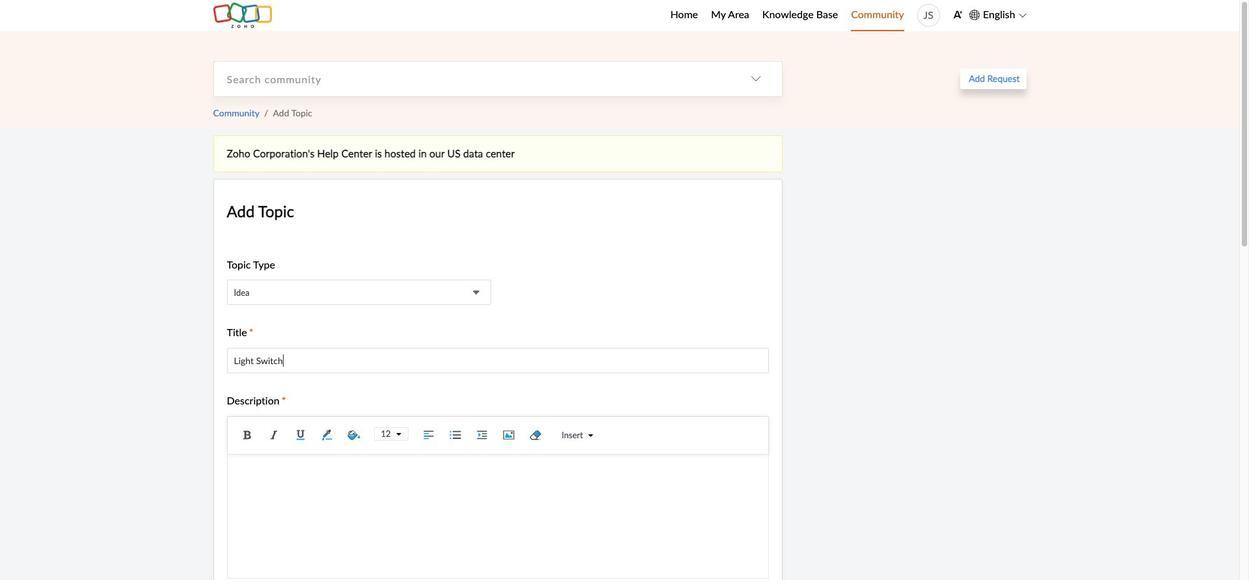 Task type: locate. For each thing, give the bounding box(es) containing it.
font color image
[[317, 425, 337, 445]]

choose category image
[[751, 74, 761, 84]]

align image
[[419, 425, 438, 445]]

insert options image
[[583, 433, 594, 438]]

insert image image
[[499, 425, 518, 445]]

Topic Title... field
[[227, 348, 769, 373]]

user preference image
[[953, 10, 963, 19]]

background color image
[[344, 425, 363, 445]]



Task type: describe. For each thing, give the bounding box(es) containing it.
bold (ctrl+b) image
[[237, 425, 257, 445]]

font size image
[[391, 432, 401, 437]]

topic type element
[[227, 280, 491, 306]]

italic (ctrl+i) image
[[264, 425, 283, 445]]

lists image
[[446, 425, 465, 445]]

underline (ctrl+u) image
[[291, 425, 310, 445]]

user preference element
[[953, 6, 963, 25]]

choose languages element
[[970, 7, 1027, 23]]

choose category element
[[730, 62, 782, 96]]

clear formatting image
[[526, 425, 545, 445]]

Search community  field
[[214, 62, 730, 96]]

indent image
[[472, 425, 492, 445]]



Task type: vqa. For each thing, say whether or not it's contained in the screenshot.
the Align image
yes



